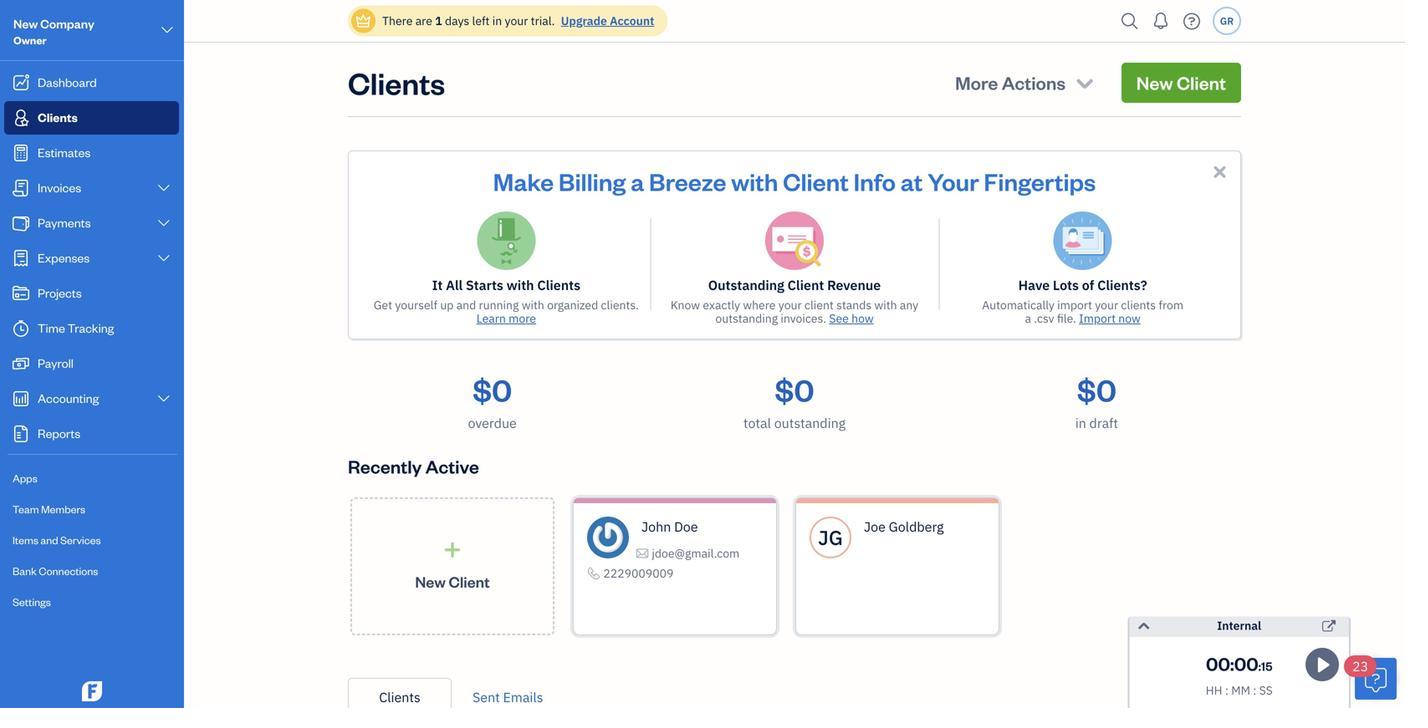 Task type: describe. For each thing, give the bounding box(es) containing it.
with right breeze
[[731, 166, 778, 197]]

$0 overdue
[[468, 370, 517, 432]]

all
[[446, 277, 463, 294]]

bank connections
[[13, 564, 98, 578]]

emails
[[503, 689, 543, 707]]

dashboard
[[38, 74, 97, 90]]

15
[[1262, 658, 1273, 674]]

payment image
[[11, 215, 31, 232]]

hh
[[1206, 683, 1223, 699]]

trial.
[[531, 13, 555, 28]]

organized
[[547, 297, 598, 313]]

.csv
[[1034, 311, 1055, 326]]

bank connections link
[[4, 557, 179, 587]]

ss
[[1260, 683, 1273, 699]]

starts
[[466, 277, 504, 294]]

more
[[956, 71, 999, 95]]

main element
[[0, 0, 226, 709]]

: inside "00 : 00 : 15"
[[1259, 658, 1262, 674]]

learn
[[477, 311, 506, 326]]

import
[[1058, 297, 1093, 313]]

stands
[[837, 297, 872, 313]]

fingertips
[[984, 166, 1096, 197]]

clients inside main 'element'
[[38, 109, 78, 125]]

make billing a breeze with client info at your fingertips
[[493, 166, 1096, 197]]

projects
[[38, 285, 82, 301]]

with inside know exactly where your client stands with any outstanding invoices.
[[875, 297, 897, 313]]

know exactly where your client stands with any outstanding invoices.
[[671, 297, 919, 326]]

it
[[432, 277, 443, 294]]

time
[[38, 320, 65, 336]]

chevron large down image for payments
[[156, 217, 172, 230]]

now
[[1119, 311, 1141, 326]]

there are 1 days left in your trial. upgrade account
[[382, 13, 655, 28]]

active
[[426, 455, 479, 479]]

new inside new company owner
[[13, 15, 38, 31]]

open in new window image
[[1323, 617, 1336, 638]]

23 button
[[1345, 656, 1397, 700]]

chart image
[[11, 391, 31, 407]]

1 horizontal spatial new client
[[1137, 71, 1227, 95]]

1 00 from the left
[[1207, 652, 1231, 676]]

clients link inside main 'element'
[[4, 101, 179, 135]]

chevron large down image for expenses
[[156, 252, 172, 265]]

goldberg
[[889, 518, 944, 536]]

phone image
[[587, 564, 601, 584]]

dashboard link
[[4, 66, 179, 100]]

your for there
[[505, 13, 528, 28]]

estimate image
[[11, 145, 31, 161]]

have lots of clients? image
[[1054, 212, 1113, 270]]

it all starts with clients get yourself up and running with organized clients. learn more
[[374, 277, 639, 326]]

a inside have lots of clients? automatically import your clients from a .csv file. import now
[[1025, 311, 1032, 326]]

go to help image
[[1179, 9, 1206, 34]]

client
[[805, 297, 834, 313]]

notifications image
[[1148, 4, 1175, 38]]

exactly
[[703, 297, 741, 313]]

clients.
[[601, 297, 639, 313]]

0 vertical spatial chevron large down image
[[159, 20, 175, 40]]

gr button
[[1213, 7, 1242, 35]]

revenue
[[828, 277, 881, 294]]

expense image
[[11, 250, 31, 267]]

items and services link
[[4, 526, 179, 556]]

accounting link
[[4, 382, 179, 416]]

team members
[[13, 502, 85, 516]]

report image
[[11, 426, 31, 443]]

john
[[642, 518, 671, 536]]

resume timer image
[[1312, 655, 1335, 676]]

2 horizontal spatial new
[[1137, 71, 1174, 95]]

0 horizontal spatial in
[[493, 13, 502, 28]]

yourself
[[395, 297, 438, 313]]

0 horizontal spatial new client link
[[351, 498, 555, 636]]

company
[[40, 15, 94, 31]]

up
[[440, 297, 454, 313]]

bank
[[13, 564, 37, 578]]

automatically
[[982, 297, 1055, 313]]

members
[[41, 502, 85, 516]]

1 horizontal spatial new client link
[[1122, 63, 1242, 103]]

chevron large down image for accounting
[[156, 392, 172, 406]]

see
[[829, 311, 849, 326]]

23
[[1353, 658, 1369, 676]]

outstanding client revenue
[[708, 277, 881, 294]]

outstanding
[[708, 277, 785, 294]]

file.
[[1057, 311, 1077, 326]]

your inside know exactly where your client stands with any outstanding invoices.
[[779, 297, 802, 313]]

invoice image
[[11, 180, 31, 197]]

clients
[[1122, 297, 1156, 313]]

client image
[[11, 110, 31, 126]]

apps link
[[4, 464, 179, 494]]

team members link
[[4, 495, 179, 525]]

import
[[1079, 311, 1116, 326]]

2229009009
[[604, 566, 674, 582]]

outstanding inside $0 total outstanding
[[775, 415, 846, 432]]

clients inside it all starts with clients get yourself up and running with organized clients. learn more
[[537, 277, 581, 294]]

apps
[[13, 471, 37, 485]]

have lots of clients? automatically import your clients from a .csv file. import now
[[982, 277, 1184, 326]]

days
[[445, 13, 470, 28]]

your for have
[[1095, 297, 1119, 313]]

running
[[479, 297, 519, 313]]

payroll link
[[4, 347, 179, 381]]

there
[[382, 13, 413, 28]]

freshbooks image
[[79, 682, 105, 702]]

accounting
[[38, 390, 99, 406]]

2 00 from the left
[[1235, 652, 1259, 676]]

clients?
[[1098, 277, 1148, 294]]

items
[[13, 533, 38, 547]]

have
[[1019, 277, 1050, 294]]

reports link
[[4, 418, 179, 451]]

left
[[472, 13, 490, 28]]

in inside $0 in draft
[[1076, 415, 1087, 432]]

services
[[60, 533, 101, 547]]

with up running
[[507, 277, 534, 294]]

your
[[928, 166, 980, 197]]

more
[[509, 311, 536, 326]]

resource center badge image
[[1355, 658, 1397, 700]]



Task type: vqa. For each thing, say whether or not it's contained in the screenshot.
Mushrooms
no



Task type: locate. For each thing, give the bounding box(es) containing it.
: up hh : mm : ss
[[1231, 652, 1235, 676]]

connections
[[39, 564, 98, 578]]

it all starts with clients image
[[477, 212, 536, 270]]

team
[[13, 502, 39, 516]]

envelope image
[[636, 544, 649, 564]]

$0 total outstanding
[[744, 370, 846, 432]]

chevron large down image for invoices
[[156, 182, 172, 195]]

payments link
[[4, 207, 179, 240]]

any
[[900, 297, 919, 313]]

0 horizontal spatial new
[[13, 15, 38, 31]]

chevron large down image up projects "link"
[[156, 252, 172, 265]]

3 $0 from the left
[[1077, 370, 1117, 410]]

expenses
[[38, 250, 90, 266]]

0 vertical spatial in
[[493, 13, 502, 28]]

2 chevron large down image from the top
[[156, 252, 172, 265]]

1 horizontal spatial your
[[779, 297, 802, 313]]

$0 up draft
[[1077, 370, 1117, 410]]

close image
[[1211, 162, 1230, 182]]

chevron large down image
[[156, 182, 172, 195], [156, 252, 172, 265]]

with left "any"
[[875, 297, 897, 313]]

$0 inside $0 overdue
[[473, 370, 512, 410]]

1 vertical spatial new client
[[415, 572, 490, 592]]

: left ss
[[1254, 683, 1257, 699]]

$0
[[473, 370, 512, 410], [775, 370, 815, 410], [1077, 370, 1117, 410]]

more actions button
[[941, 63, 1112, 103]]

0 horizontal spatial new client
[[415, 572, 490, 592]]

in left draft
[[1076, 415, 1087, 432]]

1 vertical spatial a
[[1025, 311, 1032, 326]]

outstanding client revenue image
[[766, 212, 824, 270]]

2 $0 from the left
[[775, 370, 815, 410]]

from
[[1159, 297, 1184, 313]]

timer image
[[11, 320, 31, 337]]

: right hh
[[1226, 683, 1229, 699]]

jg
[[818, 525, 843, 551]]

0 horizontal spatial clients link
[[4, 101, 179, 135]]

and right up
[[457, 297, 476, 313]]

0 horizontal spatial 00
[[1207, 652, 1231, 676]]

clients
[[348, 63, 445, 102], [38, 109, 78, 125], [537, 277, 581, 294], [379, 689, 421, 707]]

client left info
[[783, 166, 849, 197]]

joe
[[864, 518, 886, 536]]

0 vertical spatial new client link
[[1122, 63, 1242, 103]]

a left .csv
[[1025, 311, 1032, 326]]

owner
[[13, 33, 47, 47]]

1 chevron large down image from the top
[[156, 182, 172, 195]]

your left trial.
[[505, 13, 528, 28]]

client down go to help icon
[[1177, 71, 1227, 95]]

in
[[493, 13, 502, 28], [1076, 415, 1087, 432]]

new client link
[[1122, 63, 1242, 103], [351, 498, 555, 636]]

0 vertical spatial and
[[457, 297, 476, 313]]

know
[[671, 297, 700, 313]]

1 vertical spatial in
[[1076, 415, 1087, 432]]

1 horizontal spatial and
[[457, 297, 476, 313]]

in right the left
[[493, 13, 502, 28]]

$0 inside $0 in draft
[[1077, 370, 1117, 410]]

joe goldberg
[[864, 518, 944, 536]]

are
[[416, 13, 433, 28]]

00 : 00 : 15
[[1207, 652, 1273, 676]]

1 vertical spatial chevron large down image
[[156, 217, 172, 230]]

money image
[[11, 356, 31, 372]]

info
[[854, 166, 896, 197]]

payroll
[[38, 355, 74, 371]]

payments
[[38, 215, 91, 231]]

how
[[852, 311, 874, 326]]

invoices link
[[4, 172, 179, 205]]

crown image
[[355, 12, 372, 30]]

your inside have lots of clients? automatically import your clients from a .csv file. import now
[[1095, 297, 1119, 313]]

1 horizontal spatial 00
[[1235, 652, 1259, 676]]

0 vertical spatial chevron large down image
[[156, 182, 172, 195]]

outstanding down outstanding
[[716, 311, 778, 326]]

chevron large down image inside expenses link
[[156, 252, 172, 265]]

$0 inside $0 total outstanding
[[775, 370, 815, 410]]

chevron large down image
[[159, 20, 175, 40], [156, 217, 172, 230], [156, 392, 172, 406]]

new client down plus icon
[[415, 572, 490, 592]]

new client down go to help icon
[[1137, 71, 1227, 95]]

0 horizontal spatial $0
[[473, 370, 512, 410]]

outstanding right the total
[[775, 415, 846, 432]]

upgrade
[[561, 13, 607, 28]]

breeze
[[649, 166, 727, 197]]

and inside it all starts with clients get yourself up and running with organized clients. learn more
[[457, 297, 476, 313]]

billing
[[559, 166, 626, 197]]

jdoe@gmail.com
[[652, 546, 740, 561]]

0 vertical spatial outstanding
[[716, 311, 778, 326]]

tracking
[[68, 320, 114, 336]]

0 horizontal spatial a
[[631, 166, 645, 197]]

client up client
[[788, 277, 824, 294]]

internal
[[1218, 618, 1262, 634]]

your down outstanding client revenue
[[779, 297, 802, 313]]

0 vertical spatial a
[[631, 166, 645, 197]]

0 vertical spatial clients link
[[4, 101, 179, 135]]

with right running
[[522, 297, 545, 313]]

search image
[[1117, 9, 1144, 34]]

1 vertical spatial new client link
[[351, 498, 555, 636]]

client down plus icon
[[449, 572, 490, 592]]

1 $0 from the left
[[473, 370, 512, 410]]

more actions
[[956, 71, 1066, 95]]

1 horizontal spatial a
[[1025, 311, 1032, 326]]

expand timer details image
[[1137, 617, 1152, 637]]

1 horizontal spatial $0
[[775, 370, 815, 410]]

$0 down invoices.
[[775, 370, 815, 410]]

chevrondown image
[[1074, 71, 1097, 95]]

0 vertical spatial new client
[[1137, 71, 1227, 95]]

: up ss
[[1259, 658, 1262, 674]]

client
[[1177, 71, 1227, 95], [783, 166, 849, 197], [788, 277, 824, 294], [449, 572, 490, 592]]

estimates link
[[4, 136, 179, 170]]

sent emails link
[[452, 679, 564, 709]]

00 left 15
[[1235, 652, 1259, 676]]

$0 for $0 in draft
[[1077, 370, 1117, 410]]

$0 for $0 total outstanding
[[775, 370, 815, 410]]

hh : mm : ss
[[1206, 683, 1273, 699]]

new up owner
[[13, 15, 38, 31]]

1 vertical spatial clients link
[[348, 679, 452, 709]]

project image
[[11, 285, 31, 302]]

and inside 'link'
[[41, 533, 58, 547]]

new company owner
[[13, 15, 94, 47]]

where
[[743, 297, 776, 313]]

upgrade account link
[[558, 13, 655, 28]]

a right billing
[[631, 166, 645, 197]]

time tracking
[[38, 320, 114, 336]]

1 horizontal spatial new
[[415, 572, 446, 592]]

overdue
[[468, 415, 517, 432]]

total
[[744, 415, 771, 432]]

at
[[901, 166, 923, 197]]

of
[[1083, 277, 1095, 294]]

2 horizontal spatial $0
[[1077, 370, 1117, 410]]

new down notifications image
[[1137, 71, 1174, 95]]

outstanding
[[716, 311, 778, 326], [775, 415, 846, 432]]

recently
[[348, 455, 422, 479]]

$0 for $0 overdue
[[473, 370, 512, 410]]

new down plus icon
[[415, 572, 446, 592]]

new
[[13, 15, 38, 31], [1137, 71, 1174, 95], [415, 572, 446, 592]]

plus image
[[443, 542, 462, 559]]

and right the items
[[41, 533, 58, 547]]

1 vertical spatial chevron large down image
[[156, 252, 172, 265]]

a
[[631, 166, 645, 197], [1025, 311, 1032, 326]]

draft
[[1090, 415, 1119, 432]]

2 vertical spatial chevron large down image
[[156, 392, 172, 406]]

estimates
[[38, 144, 91, 160]]

get
[[374, 297, 392, 313]]

projects link
[[4, 277, 179, 310]]

account
[[610, 13, 655, 28]]

see how
[[829, 311, 874, 326]]

0 vertical spatial new
[[13, 15, 38, 31]]

1 horizontal spatial clients link
[[348, 679, 452, 709]]

your down the clients?
[[1095, 297, 1119, 313]]

00
[[1207, 652, 1231, 676], [1235, 652, 1259, 676]]

1 vertical spatial and
[[41, 533, 58, 547]]

invoices
[[38, 179, 81, 195]]

clients link
[[4, 101, 179, 135], [348, 679, 452, 709]]

0 horizontal spatial and
[[41, 533, 58, 547]]

dashboard image
[[11, 74, 31, 91]]

0 horizontal spatial your
[[505, 13, 528, 28]]

2 horizontal spatial your
[[1095, 297, 1119, 313]]

:
[[1231, 652, 1235, 676], [1259, 658, 1262, 674], [1226, 683, 1229, 699], [1254, 683, 1257, 699]]

1 vertical spatial outstanding
[[775, 415, 846, 432]]

$0 up overdue on the left
[[473, 370, 512, 410]]

expenses link
[[4, 242, 179, 275]]

chevron large down image up the payments 'link'
[[156, 182, 172, 195]]

chevron large down image inside 'accounting' link
[[156, 392, 172, 406]]

1 horizontal spatial in
[[1076, 415, 1087, 432]]

2 vertical spatial new
[[415, 572, 446, 592]]

outstanding inside know exactly where your client stands with any outstanding invoices.
[[716, 311, 778, 326]]

make
[[493, 166, 554, 197]]

1 vertical spatial new
[[1137, 71, 1174, 95]]

settings link
[[4, 588, 179, 617]]

1
[[435, 13, 442, 28]]

gr
[[1221, 14, 1234, 28]]

00 up hh
[[1207, 652, 1231, 676]]

your
[[505, 13, 528, 28], [779, 297, 802, 313], [1095, 297, 1119, 313]]

reports
[[38, 425, 81, 441]]

$0 in draft
[[1076, 370, 1119, 432]]

items and services
[[13, 533, 101, 547]]



